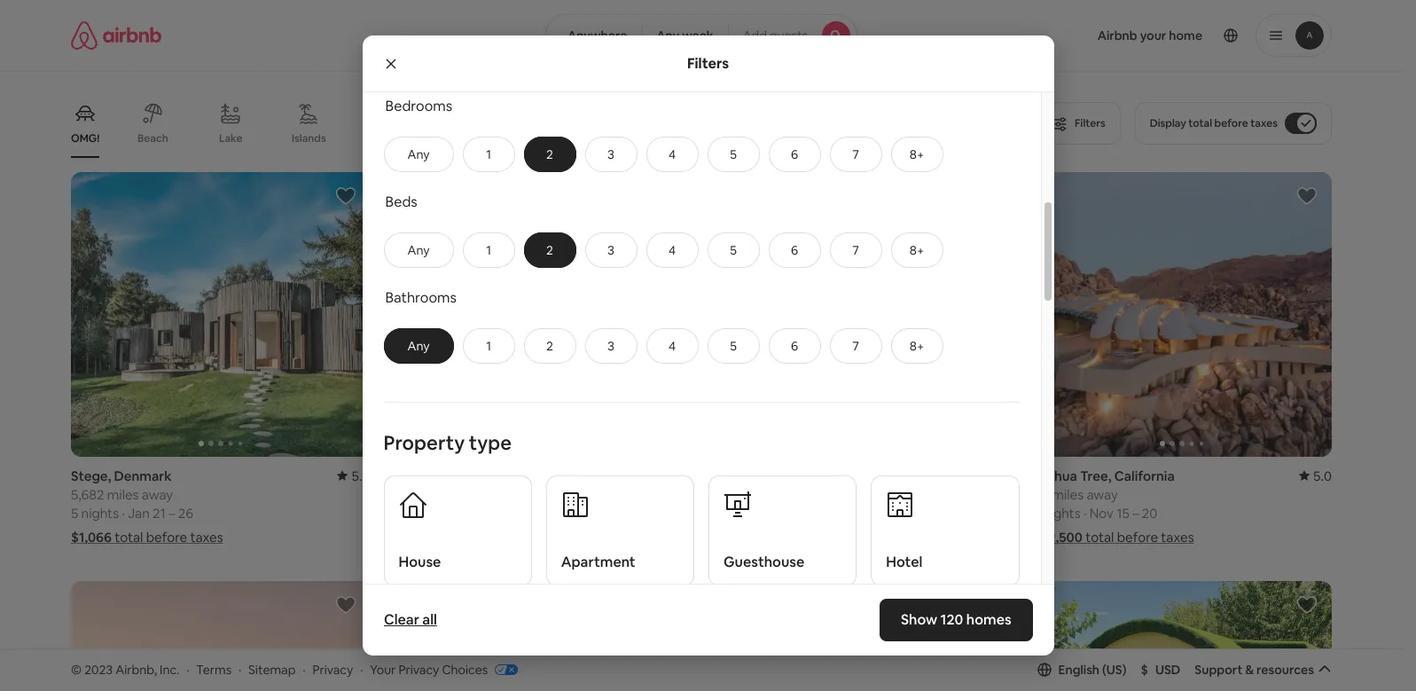 Task type: locate. For each thing, give the bounding box(es) containing it.
add
[[743, 28, 767, 43]]

before down 20
[[1118, 528, 1159, 545]]

4 for beds
[[669, 242, 676, 258]]

2 7 button from the top
[[830, 232, 882, 268]]

7
[[853, 146, 860, 162], [853, 242, 860, 258], [853, 338, 860, 354]]

6 button for bedrooms
[[769, 136, 821, 172]]

2 5 button from the top
[[708, 232, 760, 268]]

0 horizontal spatial privacy
[[313, 662, 353, 678]]

total before taxes button
[[392, 528, 540, 545], [712, 528, 861, 545]]

3 1 button from the top
[[463, 328, 515, 364]]

8+ element for bedrooms
[[910, 146, 925, 162]]

0 vertical spatial show
[[661, 583, 693, 599]]

2 vertical spatial 2 button
[[524, 328, 576, 364]]

nights
[[81, 505, 119, 521], [402, 505, 440, 521], [723, 505, 760, 521], [1043, 505, 1081, 521]]

4.93
[[985, 467, 1012, 484]]

2 8+ element from the top
[[910, 242, 925, 258]]

total up guesthouse
[[753, 528, 781, 545]]

drimnin,
[[392, 467, 444, 484]]

2 vertical spatial 3 button
[[585, 328, 638, 364]]

4 for bedrooms
[[669, 146, 676, 162]]

2 4 from the top
[[669, 242, 676, 258]]

2 privacy from the left
[[399, 662, 440, 678]]

group containing amazing views
[[71, 89, 1028, 158]]

8+ button for bedrooms
[[891, 136, 944, 172]]

add guests button
[[728, 14, 858, 57]]

2 vertical spatial 8+
[[910, 338, 925, 354]]

nights down 5,079
[[402, 505, 440, 521]]

3 4 button from the top
[[646, 328, 699, 364]]

ponta
[[712, 467, 749, 484]]

2 vertical spatial 5 button
[[708, 328, 760, 364]]

privacy left your
[[313, 662, 353, 678]]

total before taxes button up house
[[392, 528, 540, 545]]

show 120 homes
[[901, 610, 1012, 629]]

21
[[153, 505, 166, 521]]

4 nights from the left
[[1043, 505, 1081, 521]]

away
[[142, 486, 173, 503], [462, 486, 493, 503], [784, 486, 815, 503], [1087, 486, 1119, 503]]

1 8+ element from the top
[[910, 146, 925, 162]]

6 button for beds
[[769, 232, 821, 268]]

2 8+ button from the top
[[891, 232, 944, 268]]

2 vertical spatial 2
[[547, 338, 554, 354]]

4 button for bathrooms
[[646, 328, 699, 364]]

any down the bathrooms
[[408, 338, 430, 354]]

2 vertical spatial 7
[[853, 338, 860, 354]]

away down the uk
[[462, 486, 493, 503]]

1 vertical spatial 8+ element
[[910, 242, 925, 258]]

1 horizontal spatial –
[[1133, 505, 1140, 521]]

2 3 from the top
[[608, 242, 615, 258]]

house
[[399, 553, 441, 572]]

· left nov
[[1084, 505, 1087, 521]]

total before taxes button up guesthouse
[[712, 528, 861, 545]]

8+ button
[[891, 136, 944, 172], [891, 232, 944, 268], [891, 328, 944, 364]]

1 2 from the top
[[547, 146, 554, 162]]

guesthouse button
[[709, 475, 857, 587]]

6 for beds
[[791, 242, 799, 258]]

0 vertical spatial 3
[[608, 146, 615, 162]]

any element up the bathrooms
[[402, 242, 435, 258]]

1 vertical spatial 8+
[[910, 242, 925, 258]]

1 2 button from the top
[[524, 136, 576, 172]]

1 8+ from the top
[[910, 146, 925, 162]]

total inside ponta delgada, portugal 4,948 miles away 5 nights total before taxes
[[753, 528, 781, 545]]

0 vertical spatial 6 button
[[769, 136, 821, 172]]

1 6 from the top
[[791, 146, 799, 162]]

2 6 from the top
[[791, 242, 799, 258]]

0 horizontal spatial 5.0
[[352, 467, 370, 484]]

2 any button from the top
[[384, 232, 454, 268]]

2 vertical spatial 8+ element
[[910, 338, 925, 354]]

· inside 'stege, denmark 5,682 miles away 5 nights · jan 21 – 26 $1,066 total before taxes'
[[122, 505, 125, 521]]

2 7 from the top
[[853, 242, 860, 258]]

0 vertical spatial 8+ button
[[891, 136, 944, 172]]

show for show map
[[661, 583, 693, 599]]

clear
[[384, 610, 419, 629]]

2 2 button from the top
[[524, 232, 576, 268]]

4 button for beds
[[646, 232, 699, 268]]

total up house
[[432, 528, 460, 545]]

before right display
[[1215, 116, 1249, 130]]

1 privacy from the left
[[313, 662, 353, 678]]

2 away from the left
[[462, 486, 493, 503]]

total inside "joshua tree, california 111 miles away 5 nights · nov 15 – 20 $32,500 total before taxes"
[[1086, 528, 1115, 545]]

3 for beds
[[608, 242, 615, 258]]

any week button
[[642, 14, 729, 57]]

taxes inside ponta delgada, portugal 4,948 miles away 5 nights total before taxes
[[828, 528, 861, 545]]

3 away from the left
[[784, 486, 815, 503]]

– inside 'stege, denmark 5,682 miles away 5 nights · jan 21 – 26 $1,066 total before taxes'
[[169, 505, 175, 521]]

california
[[1115, 467, 1175, 484]]

terms
[[196, 662, 232, 678]]

0 vertical spatial 8+
[[910, 146, 925, 162]]

1 vertical spatial 2
[[547, 242, 554, 258]]

choices
[[442, 662, 488, 678]]

1 away from the left
[[142, 486, 173, 503]]

4 button for bedrooms
[[646, 136, 699, 172]]

1 vertical spatial show
[[901, 610, 938, 629]]

8+ element
[[910, 146, 925, 162], [910, 242, 925, 258], [910, 338, 925, 354]]

1 vertical spatial 4 button
[[646, 232, 699, 268]]

3 button
[[585, 136, 638, 172], [585, 232, 638, 268], [585, 328, 638, 364]]

uk
[[447, 467, 466, 484]]

2 vertical spatial 6
[[791, 338, 799, 354]]

5 button for bathrooms
[[708, 328, 760, 364]]

– right 21
[[169, 505, 175, 521]]

1 total before taxes button from the left
[[392, 528, 540, 545]]

away down delgada,
[[784, 486, 815, 503]]

nights down "5,682"
[[81, 505, 119, 521]]

3 8+ element from the top
[[910, 338, 925, 354]]

– right 15
[[1133, 505, 1140, 521]]

0 vertical spatial 7
[[853, 146, 860, 162]]

8+ button for bathrooms
[[891, 328, 944, 364]]

0 vertical spatial 7 button
[[830, 136, 882, 172]]

1 3 from the top
[[608, 146, 615, 162]]

a-frames
[[364, 131, 410, 146]]

© 2023 airbnb, inc. ·
[[71, 662, 189, 678]]

1 vertical spatial 7 button
[[830, 232, 882, 268]]

privacy
[[313, 662, 353, 678], [399, 662, 440, 678]]

taxes
[[1251, 116, 1279, 130], [190, 528, 223, 545], [507, 528, 540, 545], [828, 528, 861, 545], [1162, 528, 1195, 545]]

display total before taxes
[[1151, 116, 1279, 130]]

2 vertical spatial 4 button
[[646, 328, 699, 364]]

5 button for bedrooms
[[708, 136, 760, 172]]

1 1 from the top
[[486, 146, 492, 162]]

1 5.0 from the left
[[352, 467, 370, 484]]

2 1 from the top
[[486, 242, 492, 258]]

2 4 button from the top
[[646, 232, 699, 268]]

3 3 button from the top
[[585, 328, 638, 364]]

1 vertical spatial 6
[[791, 242, 799, 258]]

1 3 button from the top
[[585, 136, 638, 172]]

1 7 button from the top
[[830, 136, 882, 172]]

before inside button
[[1215, 116, 1249, 130]]

1 vertical spatial 4
[[669, 242, 676, 258]]

3 2 from the top
[[547, 338, 554, 354]]

any element down frames
[[402, 146, 435, 162]]

amazing left pools
[[778, 131, 822, 146]]

3 nights from the left
[[723, 505, 760, 521]]

2 vertical spatial 1
[[486, 338, 492, 354]]

· left jan at the left bottom
[[122, 505, 125, 521]]

add guests
[[743, 28, 808, 43]]

3 miles from the left
[[749, 486, 781, 503]]

0 vertical spatial 4
[[669, 146, 676, 162]]

0 vertical spatial any button
[[384, 136, 454, 172]]

any week
[[657, 28, 714, 43]]

total down nov
[[1086, 528, 1115, 545]]

away inside 'stege, denmark 5,682 miles away 5 nights · jan 21 – 26 $1,066 total before taxes'
[[142, 486, 173, 503]]

0 horizontal spatial show
[[661, 583, 693, 599]]

5 inside "joshua tree, california 111 miles away 5 nights · nov 15 – 20 $32,500 total before taxes"
[[1033, 505, 1041, 521]]

2 5.0 from the left
[[1314, 467, 1333, 484]]

6 for bedrooms
[[791, 146, 799, 162]]

0 vertical spatial 1 button
[[463, 136, 515, 172]]

2 2 from the top
[[547, 242, 554, 258]]

total inside 'stege, denmark 5,682 miles away 5 nights · jan 21 – 26 $1,066 total before taxes'
[[115, 528, 143, 545]]

miles down joshua
[[1053, 486, 1084, 503]]

before down the uk
[[463, 528, 504, 545]]

1 for bedrooms
[[486, 146, 492, 162]]

2 1 button from the top
[[463, 232, 515, 268]]

islands
[[292, 131, 326, 146]]

20
[[1143, 505, 1158, 521]]

2 vertical spatial 6 button
[[769, 328, 821, 364]]

miles down the uk
[[427, 486, 459, 503]]

total inside 'drimnin, uk 5,079 miles away 5 nights total before taxes'
[[432, 528, 460, 545]]

nights down 4,948
[[723, 505, 760, 521]]

all
[[422, 610, 437, 629]]

2 vertical spatial any element
[[402, 338, 435, 354]]

away up 21
[[142, 486, 173, 503]]

any button for beds
[[384, 232, 454, 268]]

any
[[657, 28, 680, 43], [408, 146, 430, 162], [408, 242, 430, 258], [408, 338, 430, 354]]

1 button
[[463, 136, 515, 172], [463, 232, 515, 268], [463, 328, 515, 364]]

amazing for amazing pools
[[778, 131, 822, 146]]

2 8+ from the top
[[910, 242, 925, 258]]

2 6 button from the top
[[769, 232, 821, 268]]

1 horizontal spatial 5.0
[[1314, 467, 1333, 484]]

taxes inside button
[[1251, 116, 1279, 130]]

1 nights from the left
[[81, 505, 119, 521]]

0 vertical spatial any element
[[402, 146, 435, 162]]

privacy inside your privacy choices link
[[399, 662, 440, 678]]

show inside filters dialog
[[901, 610, 938, 629]]

2 miles from the left
[[427, 486, 459, 503]]

any button down the bathrooms
[[384, 328, 454, 364]]

7 button for bathrooms
[[830, 328, 882, 364]]

3 4 from the top
[[669, 338, 676, 354]]

hotel button
[[872, 475, 1020, 587]]

4,948
[[712, 486, 746, 503]]

0 horizontal spatial –
[[169, 505, 175, 521]]

any element
[[402, 146, 435, 162], [402, 242, 435, 258], [402, 338, 435, 354]]

skiing
[[710, 131, 740, 146]]

1 7 from the top
[[853, 146, 860, 162]]

0 vertical spatial 1
[[486, 146, 492, 162]]

show left the map
[[661, 583, 693, 599]]

3 7 button from the top
[[830, 328, 882, 364]]

0 vertical spatial 3 button
[[585, 136, 638, 172]]

bathrooms
[[386, 288, 457, 307]]

usd
[[1156, 662, 1181, 678]]

1 any element from the top
[[402, 146, 435, 162]]

2 button
[[524, 136, 576, 172], [524, 232, 576, 268], [524, 328, 576, 364]]

0 vertical spatial 5 button
[[708, 136, 760, 172]]

1 vertical spatial 6 button
[[769, 232, 821, 268]]

show 120 homes link
[[880, 599, 1033, 642]]

4
[[669, 146, 676, 162], [669, 242, 676, 258], [669, 338, 676, 354]]

5 button
[[708, 136, 760, 172], [708, 232, 760, 268], [708, 328, 760, 364]]

privacy right your
[[399, 662, 440, 678]]

nights inside "joshua tree, california 111 miles away 5 nights · nov 15 – 20 $32,500 total before taxes"
[[1043, 505, 1081, 521]]

group
[[71, 89, 1028, 158], [71, 172, 370, 457], [392, 172, 691, 457], [712, 172, 1012, 457], [1033, 172, 1333, 457], [71, 581, 370, 691], [392, 581, 691, 691], [712, 581, 1012, 691], [1033, 581, 1333, 691]]

anywhere
[[568, 28, 628, 43]]

1 – from the left
[[169, 505, 175, 521]]

3 for bedrooms
[[608, 146, 615, 162]]

nov
[[1090, 505, 1114, 521]]

2 vertical spatial 8+ button
[[891, 328, 944, 364]]

1 vertical spatial 1
[[486, 242, 492, 258]]

2 total before taxes button from the left
[[712, 528, 861, 545]]

show left 120
[[901, 610, 938, 629]]

–
[[169, 505, 175, 521], [1133, 505, 1140, 521]]

2 for beds
[[547, 242, 554, 258]]

any button up the bathrooms
[[384, 232, 454, 268]]

apartment button
[[546, 475, 695, 587]]

3 3 from the top
[[608, 338, 615, 354]]

7 button
[[830, 136, 882, 172], [830, 232, 882, 268], [830, 328, 882, 364]]

house button
[[384, 475, 532, 587]]

1 vertical spatial 3 button
[[585, 232, 638, 268]]

any element for beds
[[402, 242, 435, 258]]

any button down the bedrooms at the left
[[384, 136, 454, 172]]

away up nov
[[1087, 486, 1119, 503]]

total down jan at the left bottom
[[115, 528, 143, 545]]

1 vertical spatial 3
[[608, 242, 615, 258]]

1 button for beds
[[463, 232, 515, 268]]

nights inside 'drimnin, uk 5,079 miles away 5 nights total before taxes'
[[402, 505, 440, 521]]

0 horizontal spatial amazing
[[518, 131, 563, 145]]

3 6 from the top
[[791, 338, 799, 354]]

nights inside 'stege, denmark 5,682 miles away 5 nights · jan 21 – 26 $1,066 total before taxes'
[[81, 505, 119, 521]]

0 vertical spatial 6
[[791, 146, 799, 162]]

2 button for bedrooms
[[524, 136, 576, 172]]

nights up $32,500
[[1043, 505, 1081, 521]]

4 miles from the left
[[1053, 486, 1084, 503]]

1 8+ button from the top
[[891, 136, 944, 172]]

5
[[730, 146, 737, 162], [730, 242, 737, 258], [730, 338, 737, 354], [71, 505, 78, 521], [392, 505, 399, 521], [712, 505, 720, 521], [1033, 505, 1041, 521]]

1 button for bedrooms
[[463, 136, 515, 172]]

1 4 button from the top
[[646, 136, 699, 172]]

2 nights from the left
[[402, 505, 440, 521]]

taxes inside 'stege, denmark 5,682 miles away 5 nights · jan 21 – 26 $1,066 total before taxes'
[[190, 528, 223, 545]]

before inside "joshua tree, california 111 miles away 5 nights · nov 15 – 20 $32,500 total before taxes"
[[1118, 528, 1159, 545]]

1 vertical spatial 5 button
[[708, 232, 760, 268]]

5 inside 'stege, denmark 5,682 miles away 5 nights · jan 21 – 26 $1,066 total before taxes'
[[71, 505, 78, 521]]

views
[[565, 131, 593, 145]]

support & resources
[[1195, 662, 1315, 678]]

2 any element from the top
[[402, 242, 435, 258]]

2 – from the left
[[1133, 505, 1140, 521]]

3 8+ button from the top
[[891, 328, 944, 364]]

3 7 from the top
[[853, 338, 860, 354]]

3 1 from the top
[[486, 338, 492, 354]]

2 vertical spatial 3
[[608, 338, 615, 354]]

terms · sitemap · privacy ·
[[196, 662, 363, 678]]

1 vertical spatial 2 button
[[524, 232, 576, 268]]

miles up jan at the left bottom
[[107, 486, 139, 503]]

1 5 button from the top
[[708, 136, 760, 172]]

map
[[695, 583, 722, 599]]

1 4 from the top
[[669, 146, 676, 162]]

show inside button
[[661, 583, 693, 599]]

&
[[1246, 662, 1255, 678]]

1 vertical spatial any element
[[402, 242, 435, 258]]

2 3 button from the top
[[585, 232, 638, 268]]

amazing
[[518, 131, 563, 145], [778, 131, 822, 146]]

before inside 'stege, denmark 5,682 miles away 5 nights · jan 21 – 26 $1,066 total before taxes'
[[146, 528, 187, 545]]

$1,066
[[71, 528, 112, 545]]

3 6 button from the top
[[769, 328, 821, 364]]

5.0 for stege, denmark 5,682 miles away 5 nights · jan 21 – 26 $1,066 total before taxes
[[352, 467, 370, 484]]

5.0 out of 5 average rating image
[[1300, 467, 1333, 484]]

any element down the bathrooms
[[402, 338, 435, 354]]

english
[[1059, 662, 1100, 678]]

1 miles from the left
[[107, 486, 139, 503]]

6 button
[[769, 136, 821, 172], [769, 232, 821, 268], [769, 328, 821, 364]]

4 away from the left
[[1087, 486, 1119, 503]]

any element for bedrooms
[[402, 146, 435, 162]]

before inside ponta delgada, portugal 4,948 miles away 5 nights total before taxes
[[784, 528, 825, 545]]

property type
[[384, 430, 512, 455]]

1 vertical spatial 1 button
[[463, 232, 515, 268]]

1 horizontal spatial show
[[901, 610, 938, 629]]

nights inside ponta delgada, portugal 4,948 miles away 5 nights total before taxes
[[723, 505, 760, 521]]

1 horizontal spatial privacy
[[399, 662, 440, 678]]

8+ for bathrooms
[[910, 338, 925, 354]]

1 horizontal spatial total before taxes button
[[712, 528, 861, 545]]

3
[[608, 146, 615, 162], [608, 242, 615, 258], [608, 338, 615, 354]]

0 vertical spatial 4 button
[[646, 136, 699, 172]]

1 6 button from the top
[[769, 136, 821, 172]]

1 vertical spatial 7
[[853, 242, 860, 258]]

None search field
[[546, 14, 858, 57]]

add to wishlist: phoenix, arizona image
[[335, 594, 356, 615]]

1 for bathrooms
[[486, 338, 492, 354]]

6 button for bathrooms
[[769, 328, 821, 364]]

total right display
[[1189, 116, 1213, 130]]

3 8+ from the top
[[910, 338, 925, 354]]

2 vertical spatial 1 button
[[463, 328, 515, 364]]

before up guesthouse
[[784, 528, 825, 545]]

2 vertical spatial any button
[[384, 328, 454, 364]]

english (us) button
[[1038, 662, 1127, 678]]

miles
[[107, 486, 139, 503], [427, 486, 459, 503], [749, 486, 781, 503], [1053, 486, 1084, 503]]

portugal
[[810, 467, 864, 484]]

your privacy choices
[[370, 662, 488, 678]]

0 vertical spatial 2
[[547, 146, 554, 162]]

2 vertical spatial 4
[[669, 338, 676, 354]]

away inside "joshua tree, california 111 miles away 5 nights · nov 15 – 20 $32,500 total before taxes"
[[1087, 486, 1119, 503]]

1 horizontal spatial amazing
[[778, 131, 822, 146]]

2 for bedrooms
[[547, 146, 554, 162]]

any left week
[[657, 28, 680, 43]]

1 1 button from the top
[[463, 136, 515, 172]]

2 vertical spatial 7 button
[[830, 328, 882, 364]]

before down 21
[[146, 528, 187, 545]]

amazing left views
[[518, 131, 563, 145]]

miles down delgada,
[[749, 486, 781, 503]]

1 vertical spatial 8+ button
[[891, 232, 944, 268]]

3 5 button from the top
[[708, 328, 760, 364]]

0 vertical spatial 8+ element
[[910, 146, 925, 162]]

0 horizontal spatial total before taxes button
[[392, 528, 540, 545]]

1 any button from the top
[[384, 136, 454, 172]]

guesthouse
[[724, 553, 805, 572]]

miles inside 'stege, denmark 5,682 miles away 5 nights · jan 21 – 26 $1,066 total before taxes'
[[107, 486, 139, 503]]

1 vertical spatial any button
[[384, 232, 454, 268]]

total before taxes button for before
[[392, 528, 540, 545]]

0 vertical spatial 2 button
[[524, 136, 576, 172]]



Task type: vqa. For each thing, say whether or not it's contained in the screenshot.
responsibly
no



Task type: describe. For each thing, give the bounding box(es) containing it.
7 for beds
[[853, 242, 860, 258]]

away inside ponta delgada, portugal 4,948 miles away 5 nights total before taxes
[[784, 486, 815, 503]]

4.94
[[664, 467, 691, 484]]

· inside "joshua tree, california 111 miles away 5 nights · nov 15 – 20 $32,500 total before taxes"
[[1084, 505, 1087, 521]]

any up the bathrooms
[[408, 242, 430, 258]]

3 any button from the top
[[384, 328, 454, 364]]

filters
[[688, 54, 729, 72]]

hotel
[[887, 553, 923, 572]]

your
[[370, 662, 396, 678]]

$
[[1142, 662, 1149, 678]]

omg!
[[71, 131, 100, 146]]

stege, denmark 5,682 miles away 5 nights · jan 21 – 26 $1,066 total before taxes
[[71, 467, 223, 545]]

denmark
[[114, 467, 172, 484]]

120
[[941, 610, 964, 629]]

bedrooms
[[386, 97, 453, 115]]

5,682
[[71, 486, 104, 503]]

7 button for bedrooms
[[830, 136, 882, 172]]

show map
[[661, 583, 722, 599]]

$32,500
[[1033, 528, 1083, 545]]

any button for bedrooms
[[384, 136, 454, 172]]

4.93 out of 5 average rating image
[[971, 467, 1012, 484]]

drimnin, uk 5,079 miles away 5 nights total before taxes
[[392, 467, 540, 545]]

support
[[1195, 662, 1243, 678]]

7 button for beds
[[830, 232, 882, 268]]

– inside "joshua tree, california 111 miles away 5 nights · nov 15 – 20 $32,500 total before taxes"
[[1133, 505, 1140, 521]]

amazing for amazing views
[[518, 131, 563, 145]]

homes
[[967, 610, 1012, 629]]

5 inside ponta delgada, portugal 4,948 miles away 5 nights total before taxes
[[712, 505, 720, 521]]

pools
[[825, 131, 852, 146]]

joshua
[[1033, 467, 1078, 484]]

5.0 for joshua tree, california 111 miles away 5 nights · nov 15 – 20 $32,500 total before taxes
[[1314, 467, 1333, 484]]

· right the inc.
[[186, 662, 189, 678]]

display
[[1151, 116, 1187, 130]]

resources
[[1257, 662, 1315, 678]]

property
[[384, 430, 465, 455]]

7 for bedrooms
[[853, 146, 860, 162]]

add to wishlist: bend, oregon image
[[976, 594, 998, 615]]

8+ button for beds
[[891, 232, 944, 268]]

4.94 out of 5 average rating image
[[650, 467, 691, 484]]

15
[[1117, 505, 1130, 521]]

display total before taxes button
[[1135, 102, 1333, 145]]

privacy link
[[313, 662, 353, 678]]

a-
[[364, 131, 375, 146]]

clear all
[[384, 610, 437, 629]]

cabins
[[448, 131, 482, 146]]

7 for bathrooms
[[853, 338, 860, 354]]

3 2 button from the top
[[524, 328, 576, 364]]

show for show 120 homes
[[901, 610, 938, 629]]

your privacy choices link
[[370, 662, 518, 679]]

· left your
[[360, 662, 363, 678]]

8+ for beds
[[910, 242, 925, 258]]

(us)
[[1103, 662, 1127, 678]]

amazing pools
[[778, 131, 852, 146]]

away inside 'drimnin, uk 5,079 miles away 5 nights total before taxes'
[[462, 486, 493, 503]]

guests
[[770, 28, 808, 43]]

6 for bathrooms
[[791, 338, 799, 354]]

sitemap
[[249, 662, 296, 678]]

3 any element from the top
[[402, 338, 435, 354]]

type
[[469, 430, 512, 455]]

amazing views
[[518, 131, 593, 145]]

· right terms link
[[239, 662, 242, 678]]

2023
[[84, 662, 113, 678]]

4 for bathrooms
[[669, 338, 676, 354]]

sitemap link
[[249, 662, 296, 678]]

8+ element for beds
[[910, 242, 925, 258]]

1 for beds
[[486, 242, 492, 258]]

taxes inside 'drimnin, uk 5,079 miles away 5 nights total before taxes'
[[507, 528, 540, 545]]

add to wishlist: joshua tree, california image
[[1297, 185, 1319, 207]]

taxes inside "joshua tree, california 111 miles away 5 nights · nov 15 – 20 $32,500 total before taxes"
[[1162, 528, 1195, 545]]

support & resources button
[[1195, 662, 1333, 678]]

beach
[[137, 131, 168, 146]]

filters dialog
[[362, 21, 1055, 656]]

clear all button
[[375, 602, 446, 638]]

5 inside 'drimnin, uk 5,079 miles away 5 nights total before taxes'
[[392, 505, 399, 521]]

terms link
[[196, 662, 232, 678]]

©
[[71, 662, 82, 678]]

miles inside ponta delgada, portugal 4,948 miles away 5 nights total before taxes
[[749, 486, 781, 503]]

add to wishlist: cedar city, utah image
[[1297, 594, 1319, 615]]

week
[[682, 28, 714, 43]]

3 button for beds
[[585, 232, 638, 268]]

profile element
[[879, 0, 1333, 71]]

delgada,
[[752, 467, 808, 484]]

show map button
[[643, 570, 761, 613]]

2 button for beds
[[524, 232, 576, 268]]

trending
[[883, 131, 928, 146]]

mansions
[[623, 131, 670, 146]]

english (us)
[[1059, 662, 1127, 678]]

5,079
[[392, 486, 424, 503]]

stege,
[[71, 467, 111, 484]]

3 for bathrooms
[[608, 338, 615, 354]]

5 button for beds
[[708, 232, 760, 268]]

ponta delgada, portugal 4,948 miles away 5 nights total before taxes
[[712, 467, 864, 545]]

3 button for bathrooms
[[585, 328, 638, 364]]

111
[[1033, 486, 1050, 503]]

$ usd
[[1142, 662, 1181, 678]]

anywhere button
[[546, 14, 643, 57]]

5.0 out of 5 average rating image
[[337, 467, 370, 484]]

tree,
[[1081, 467, 1112, 484]]

total before taxes button for total
[[712, 528, 861, 545]]

none search field containing anywhere
[[546, 14, 858, 57]]

add to wishlist: stege, denmark image
[[335, 185, 356, 207]]

lake
[[219, 131, 243, 146]]

26
[[178, 505, 193, 521]]

3 button for bedrooms
[[585, 136, 638, 172]]

any down frames
[[408, 146, 430, 162]]

before inside 'drimnin, uk 5,079 miles away 5 nights total before taxes'
[[463, 528, 504, 545]]

8+ element for bathrooms
[[910, 338, 925, 354]]

miles inside 'drimnin, uk 5,079 miles away 5 nights total before taxes'
[[427, 486, 459, 503]]

miles inside "joshua tree, california 111 miles away 5 nights · nov 15 – 20 $32,500 total before taxes"
[[1053, 486, 1084, 503]]

airbnb,
[[116, 662, 157, 678]]

any inside button
[[657, 28, 680, 43]]

8+ for bedrooms
[[910, 146, 925, 162]]

apartment
[[561, 553, 636, 572]]

jan
[[128, 505, 150, 521]]

beds
[[386, 192, 418, 211]]

joshua tree, california 111 miles away 5 nights · nov 15 – 20 $32,500 total before taxes
[[1033, 467, 1195, 545]]

total inside button
[[1189, 116, 1213, 130]]

· left privacy 'link'
[[303, 662, 306, 678]]

1 button for bathrooms
[[463, 328, 515, 364]]

inc.
[[160, 662, 180, 678]]



